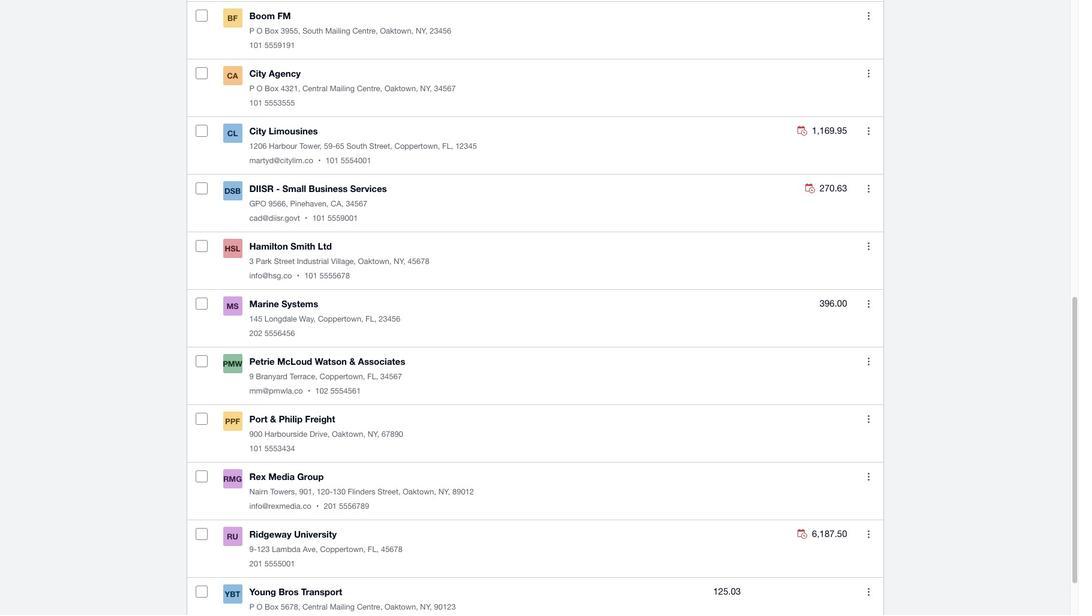 Task type: vqa. For each thing, say whether or not it's contained in the screenshot.
COLUMN
no



Task type: describe. For each thing, give the bounding box(es) containing it.
city for city agency
[[249, 68, 266, 79]]

3
[[249, 257, 254, 266]]

city for city limousines
[[249, 126, 266, 136]]

park
[[256, 257, 272, 266]]

ybt
[[225, 590, 240, 599]]

bf
[[228, 13, 238, 23]]

hamilton smith ltd 3 park street industrial village, oaktown, ny, 45678 info@hsg.co • 101 5555678
[[249, 241, 429, 280]]

fl, inside ridgeway university 9-123 lambda ave, coppertown, fl, 45678 201 5555001
[[368, 545, 379, 554]]

ny, inside boom fm p o box 3955, south mailing centre, oaktown, ny, 23456 101 5559191
[[416, 27, 428, 36]]

hamilton
[[249, 241, 288, 252]]

oaktown, inside boom fm p o box 3955, south mailing centre, oaktown, ny, 23456 101 5559191
[[380, 27, 414, 36]]

longdale
[[265, 315, 297, 324]]

101 inside hamilton smith ltd 3 park street industrial village, oaktown, ny, 45678 info@hsg.co • 101 5555678
[[304, 271, 317, 280]]

central inside city agency p o box 4321, central mailing centre, oaktown, ny, 34567 101 5553555
[[302, 84, 328, 93]]

philip
[[279, 414, 303, 424]]

mailing for agency
[[330, 84, 355, 93]]

more row options image for petrie mcloud watson & associates
[[868, 358, 870, 365]]

oaktown, inside city agency p o box 4321, central mailing centre, oaktown, ny, 34567 101 5553555
[[385, 84, 418, 93]]

centre, for boom fm
[[352, 27, 378, 36]]

centre, inside 'young bros transport p o box 5678, central mailing centre, oaktown, ny, 90123'
[[357, 603, 382, 612]]

202
[[249, 329, 262, 338]]

89012
[[452, 487, 474, 496]]

more row options image for city agency
[[868, 69, 870, 77]]

• inside city limousines 1206 harbour tower, 59-65 south street, coppertown, fl, 12345 martyd@citylim.co • 101 5554001
[[318, 156, 321, 165]]

oaktown, inside rex media group nairn towers, 901, 120-130 flinders street, oaktown, ny, 89012 info@rexmedia.co • 201 5556789
[[403, 487, 436, 496]]

5553434
[[265, 444, 295, 453]]

59-
[[324, 142, 336, 151]]

45678 inside ridgeway university 9-123 lambda ave, coppertown, fl, 45678 201 5555001
[[381, 545, 403, 554]]

125.03
[[713, 587, 741, 597]]

5678,
[[281, 603, 300, 612]]

lambda
[[272, 545, 301, 554]]

port & philip freight 900 harbourside drive, oaktown, ny, 67890 101 5553434
[[249, 414, 403, 453]]

ridgeway university 9-123 lambda ave, coppertown, fl, 45678 201 5555001
[[249, 529, 403, 569]]

5555678
[[320, 271, 350, 280]]

& inside petrie mcloud watson & associates 9 branyard terrace, coppertown, fl, 34567 mm@pmwla.co • 102 5554561
[[349, 356, 356, 367]]

5554561
[[330, 387, 361, 396]]

centre, for city agency
[[357, 84, 382, 93]]

1,169.95 link
[[798, 124, 847, 138]]

pmw
[[223, 359, 242, 369]]

more row options image for young bros transport
[[868, 588, 870, 596]]

flinders
[[348, 487, 375, 496]]

boom fm p o box 3955, south mailing centre, oaktown, ny, 23456 101 5559191
[[249, 10, 451, 50]]

p inside 'young bros transport p o box 5678, central mailing centre, oaktown, ny, 90123'
[[249, 603, 254, 612]]

ridgeway
[[249, 529, 292, 540]]

more row options button for rex media group
[[857, 465, 881, 489]]

9566,
[[268, 199, 288, 208]]

petrie
[[249, 356, 275, 367]]

ms
[[226, 301, 239, 311]]

rmg
[[223, 474, 242, 484]]

services
[[350, 183, 387, 194]]

34567 inside diisr - small business services gpo 9566, pinehaven, ca, 34567 cad@diisr.govt • 101 5559001
[[346, 199, 367, 208]]

67890
[[382, 430, 403, 439]]

street
[[274, 257, 295, 266]]

fm
[[277, 10, 291, 21]]

small
[[282, 183, 306, 194]]

south inside boom fm p o box 3955, south mailing centre, oaktown, ny, 23456 101 5559191
[[302, 27, 323, 36]]

nairn
[[249, 487, 268, 496]]

watson
[[315, 356, 347, 367]]

1,169.95
[[812, 126, 847, 136]]

city agency p o box 4321, central mailing centre, oaktown, ny, 34567 101 5553555
[[249, 68, 456, 108]]

oaktown, inside hamilton smith ltd 3 park street industrial village, oaktown, ny, 45678 info@hsg.co • 101 5555678
[[358, 257, 392, 266]]

3955,
[[281, 27, 300, 36]]

ny, inside 'young bros transport p o box 5678, central mailing centre, oaktown, ny, 90123'
[[420, 603, 432, 612]]

bros
[[279, 587, 299, 597]]

diisr - small business services gpo 9566, pinehaven, ca, 34567 cad@diisr.govt • 101 5559001
[[249, 183, 387, 223]]

box for boom
[[265, 27, 279, 36]]

more row options button for city agency
[[857, 61, 881, 85]]

way,
[[299, 315, 316, 324]]

p for boom fm
[[249, 27, 254, 36]]

oaktown, inside 'young bros transport p o box 5678, central mailing centre, oaktown, ny, 90123'
[[385, 603, 418, 612]]

more row options button for port & philip freight
[[857, 407, 881, 431]]

young bros transport p o box 5678, central mailing centre, oaktown, ny, 90123
[[249, 587, 456, 612]]

45678 inside hamilton smith ltd 3 park street industrial village, oaktown, ny, 45678 info@hsg.co • 101 5555678
[[408, 257, 429, 266]]

mm@pmwla.co
[[249, 387, 303, 396]]

23456 inside marine systems 145 longdale way, coppertown, fl, 23456 202 5556456
[[379, 315, 400, 324]]

associates
[[358, 356, 405, 367]]

mailing inside 'young bros transport p o box 5678, central mailing centre, oaktown, ny, 90123'
[[330, 603, 355, 612]]

34567 inside petrie mcloud watson & associates 9 branyard terrace, coppertown, fl, 34567 mm@pmwla.co • 102 5554561
[[380, 372, 402, 381]]

oaktown, inside port & philip freight 900 harbourside drive, oaktown, ny, 67890 101 5553434
[[332, 430, 365, 439]]

more row options image for port & philip freight
[[868, 415, 870, 423]]

agency
[[269, 68, 301, 79]]

5553555
[[265, 99, 295, 108]]

130
[[333, 487, 346, 496]]

5555001
[[265, 560, 295, 569]]

• inside hamilton smith ltd 3 park street industrial village, oaktown, ny, 45678 info@hsg.co • 101 5555678
[[297, 271, 300, 280]]

101 inside diisr - small business services gpo 9566, pinehaven, ca, 34567 cad@diisr.govt • 101 5559001
[[312, 214, 325, 223]]

• inside petrie mcloud watson & associates 9 branyard terrace, coppertown, fl, 34567 mm@pmwla.co • 102 5554561
[[308, 387, 310, 396]]

terrace,
[[290, 372, 317, 381]]

pinehaven,
[[290, 199, 329, 208]]

street, inside rex media group nairn towers, 901, 120-130 flinders street, oaktown, ny, 89012 info@rexmedia.co • 201 5556789
[[378, 487, 401, 496]]

university
[[294, 529, 337, 540]]

info@rexmedia.co
[[249, 502, 311, 511]]

396.00 link
[[820, 297, 847, 311]]

limousines
[[269, 126, 318, 136]]

marine systems 145 longdale way, coppertown, fl, 23456 202 5556456
[[249, 298, 400, 338]]

23456 inside boom fm p o box 3955, south mailing centre, oaktown, ny, 23456 101 5559191
[[430, 27, 451, 36]]

125.03 link
[[713, 585, 741, 599]]

petrie mcloud watson & associates 9 branyard terrace, coppertown, fl, 34567 mm@pmwla.co • 102 5554561
[[249, 356, 405, 396]]

102
[[315, 387, 328, 396]]

more row options button for hamilton smith ltd
[[857, 234, 881, 258]]

5559191
[[265, 41, 295, 50]]

martyd@citylim.co
[[249, 156, 313, 165]]

5554001
[[341, 156, 371, 165]]

12345
[[455, 142, 477, 151]]

harbourside
[[265, 430, 307, 439]]

more row options image for hamilton smith ltd
[[868, 242, 870, 250]]

270.63
[[820, 183, 847, 193]]

rex media group nairn towers, 901, 120-130 flinders street, oaktown, ny, 89012 info@rexmedia.co • 201 5556789
[[249, 471, 474, 511]]



Task type: locate. For each thing, give the bounding box(es) containing it.
mailing
[[325, 27, 350, 36], [330, 84, 355, 93], [330, 603, 355, 612]]

transport
[[301, 587, 342, 597]]

201 down 120-
[[324, 502, 337, 511]]

& inside port & philip freight 900 harbourside drive, oaktown, ny, 67890 101 5553434
[[270, 414, 276, 424]]

fl, down associates on the bottom left
[[367, 372, 378, 381]]

5556456
[[265, 329, 295, 338]]

4 more row options image from the top
[[868, 415, 870, 423]]

101 inside city agency p o box 4321, central mailing centre, oaktown, ny, 34567 101 5553555
[[249, 99, 262, 108]]

1 horizontal spatial 45678
[[408, 257, 429, 266]]

&
[[349, 356, 356, 367], [270, 414, 276, 424]]

1 vertical spatial box
[[265, 84, 279, 93]]

o for boom
[[257, 27, 263, 36]]

city inside city limousines 1206 harbour tower, 59-65 south street, coppertown, fl, 12345 martyd@citylim.co • 101 5554001
[[249, 126, 266, 136]]

city limousines 1206 harbour tower, 59-65 south street, coppertown, fl, 12345 martyd@citylim.co • 101 5554001
[[249, 126, 477, 165]]

south
[[302, 27, 323, 36], [346, 142, 367, 151]]

coppertown, inside marine systems 145 longdale way, coppertown, fl, 23456 202 5556456
[[318, 315, 363, 324]]

1 horizontal spatial 201
[[324, 502, 337, 511]]

2 more row options image from the top
[[868, 300, 870, 308]]

hsl
[[225, 244, 240, 253]]

120-
[[317, 487, 333, 496]]

0 horizontal spatial 23456
[[379, 315, 400, 324]]

3 box from the top
[[265, 603, 279, 612]]

10 more row options button from the top
[[857, 522, 881, 546]]

1 vertical spatial street,
[[378, 487, 401, 496]]

1 horizontal spatial &
[[349, 356, 356, 367]]

0 vertical spatial mailing
[[325, 27, 350, 36]]

fl, down the 5556789 at the left bottom of page
[[368, 545, 379, 554]]

fl, inside city limousines 1206 harbour tower, 59-65 south street, coppertown, fl, 12345 martyd@citylim.co • 101 5554001
[[442, 142, 453, 151]]

1 vertical spatial &
[[270, 414, 276, 424]]

p
[[249, 27, 254, 36], [249, 84, 254, 93], [249, 603, 254, 612]]

central inside 'young bros transport p o box 5678, central mailing centre, oaktown, ny, 90123'
[[302, 603, 328, 612]]

box inside city agency p o box 4321, central mailing centre, oaktown, ny, 34567 101 5553555
[[265, 84, 279, 93]]

smith
[[291, 241, 315, 252]]

1 box from the top
[[265, 27, 279, 36]]

2 central from the top
[[302, 603, 328, 612]]

tower,
[[300, 142, 322, 151]]

city right ca
[[249, 68, 266, 79]]

1 more row options button from the top
[[857, 4, 881, 28]]

6,187.50 link
[[798, 527, 847, 541]]

p inside city agency p o box 4321, central mailing centre, oaktown, ny, 34567 101 5553555
[[249, 84, 254, 93]]

0 vertical spatial 34567
[[434, 84, 456, 93]]

more row options button for boom fm
[[857, 4, 881, 28]]

0 horizontal spatial south
[[302, 27, 323, 36]]

ca,
[[331, 199, 344, 208]]

101 down industrial
[[304, 271, 317, 280]]

more row options button for marine systems
[[857, 292, 881, 316]]

1 vertical spatial city
[[249, 126, 266, 136]]

diisr
[[249, 183, 274, 194]]

o down young
[[257, 603, 263, 612]]

ny, inside city agency p o box 4321, central mailing centre, oaktown, ny, 34567 101 5553555
[[420, 84, 432, 93]]

coppertown, right way,
[[318, 315, 363, 324]]

ny,
[[416, 27, 428, 36], [420, 84, 432, 93], [394, 257, 406, 266], [368, 430, 379, 439], [438, 487, 450, 496], [420, 603, 432, 612]]

4321,
[[281, 84, 300, 93]]

6,187.50
[[812, 529, 847, 539]]

village,
[[331, 257, 356, 266]]

ave,
[[303, 545, 318, 554]]

34567 inside city agency p o box 4321, central mailing centre, oaktown, ny, 34567 101 5553555
[[434, 84, 456, 93]]

south up 5554001
[[346, 142, 367, 151]]

mailing inside boom fm p o box 3955, south mailing centre, oaktown, ny, 23456 101 5559191
[[325, 27, 350, 36]]

1 horizontal spatial 34567
[[380, 372, 402, 381]]

south inside city limousines 1206 harbour tower, 59-65 south street, coppertown, fl, 12345 martyd@citylim.co • 101 5554001
[[346, 142, 367, 151]]

• down 120-
[[316, 502, 319, 511]]

0 vertical spatial o
[[257, 27, 263, 36]]

p left 4321,
[[249, 84, 254, 93]]

2 vertical spatial mailing
[[330, 603, 355, 612]]

central right 4321,
[[302, 84, 328, 93]]

1 central from the top
[[302, 84, 328, 93]]

-
[[276, 183, 280, 194]]

box inside 'young bros transport p o box 5678, central mailing centre, oaktown, ny, 90123'
[[265, 603, 279, 612]]

box
[[265, 27, 279, 36], [265, 84, 279, 93], [265, 603, 279, 612]]

mailing down the transport
[[330, 603, 355, 612]]

• down industrial
[[297, 271, 300, 280]]

1 vertical spatial o
[[257, 84, 263, 93]]

more row options image for ridgeway university
[[868, 530, 870, 538]]

1 vertical spatial south
[[346, 142, 367, 151]]

1 o from the top
[[257, 27, 263, 36]]

0 horizontal spatial 45678
[[381, 545, 403, 554]]

media
[[268, 471, 295, 482]]

p inside boom fm p o box 3955, south mailing centre, oaktown, ny, 23456 101 5559191
[[249, 27, 254, 36]]

centre,
[[352, 27, 378, 36], [357, 84, 382, 93], [357, 603, 382, 612]]

2 box from the top
[[265, 84, 279, 93]]

101
[[249, 41, 262, 50], [249, 99, 262, 108], [326, 156, 339, 165], [312, 214, 325, 223], [304, 271, 317, 280], [249, 444, 262, 453]]

fl, up associates on the bottom left
[[366, 315, 377, 324]]

more row options image for boom fm
[[868, 12, 870, 20]]

1 vertical spatial 45678
[[381, 545, 403, 554]]

9 more row options button from the top
[[857, 465, 881, 489]]

street, inside city limousines 1206 harbour tower, 59-65 south street, coppertown, fl, 12345 martyd@citylim.co • 101 5554001
[[369, 142, 392, 151]]

1 vertical spatial central
[[302, 603, 328, 612]]

more row options button for petrie mcloud watson & associates
[[857, 349, 881, 373]]

more row options image for city limousines
[[868, 127, 870, 135]]

branyard
[[256, 372, 288, 381]]

65
[[336, 142, 344, 151]]

2 horizontal spatial 34567
[[434, 84, 456, 93]]

coppertown, up 5554561
[[320, 372, 365, 381]]

box down young
[[265, 603, 279, 612]]

5 more row options image from the top
[[868, 473, 870, 481]]

more row options button
[[857, 4, 881, 28], [857, 61, 881, 85], [857, 119, 881, 143], [857, 177, 881, 201], [857, 234, 881, 258], [857, 292, 881, 316], [857, 349, 881, 373], [857, 407, 881, 431], [857, 465, 881, 489], [857, 522, 881, 546], [857, 580, 881, 604]]

0 vertical spatial 23456
[[430, 27, 451, 36]]

street, up 5554001
[[369, 142, 392, 151]]

90123
[[434, 603, 456, 612]]

more row options button for city limousines
[[857, 119, 881, 143]]

0 vertical spatial box
[[265, 27, 279, 36]]

8 more row options button from the top
[[857, 407, 881, 431]]

201 down the 9-
[[249, 560, 262, 569]]

o inside city agency p o box 4321, central mailing centre, oaktown, ny, 34567 101 5553555
[[257, 84, 263, 93]]

0 vertical spatial central
[[302, 84, 328, 93]]

3 more row options image from the top
[[868, 185, 870, 192]]

business
[[309, 183, 348, 194]]

info@hsg.co
[[249, 271, 292, 280]]

1 vertical spatial 23456
[[379, 315, 400, 324]]

1 vertical spatial mailing
[[330, 84, 355, 93]]

1 p from the top
[[249, 27, 254, 36]]

o left 4321,
[[257, 84, 263, 93]]

• inside diisr - small business services gpo 9566, pinehaven, ca, 34567 cad@diisr.govt • 101 5559001
[[305, 214, 308, 223]]

1 city from the top
[[249, 68, 266, 79]]

2 vertical spatial p
[[249, 603, 254, 612]]

0 vertical spatial p
[[249, 27, 254, 36]]

5556789
[[339, 502, 369, 511]]

fl, left 12345
[[442, 142, 453, 151]]

0 vertical spatial centre,
[[352, 27, 378, 36]]

• inside rex media group nairn towers, 901, 120-130 flinders street, oaktown, ny, 89012 info@rexmedia.co • 201 5556789
[[316, 502, 319, 511]]

coppertown, inside petrie mcloud watson & associates 9 branyard terrace, coppertown, fl, 34567 mm@pmwla.co • 102 5554561
[[320, 372, 365, 381]]

900
[[249, 430, 262, 439]]

1 vertical spatial 201
[[249, 560, 262, 569]]

o down boom
[[257, 27, 263, 36]]

145
[[249, 315, 262, 324]]

mailing inside city agency p o box 4321, central mailing centre, oaktown, ny, 34567 101 5553555
[[330, 84, 355, 93]]

south right 3955, at the left of page
[[302, 27, 323, 36]]

coppertown, down university
[[320, 545, 366, 554]]

1 vertical spatial centre,
[[357, 84, 382, 93]]

coppertown, inside city limousines 1206 harbour tower, 59-65 south street, coppertown, fl, 12345 martyd@citylim.co • 101 5554001
[[394, 142, 440, 151]]

o
[[257, 27, 263, 36], [257, 84, 263, 93], [257, 603, 263, 612]]

2 vertical spatial centre,
[[357, 603, 382, 612]]

systems
[[282, 298, 318, 309]]

2 vertical spatial o
[[257, 603, 263, 612]]

396.00
[[820, 298, 847, 309]]

23456
[[430, 27, 451, 36], [379, 315, 400, 324]]

1 vertical spatial p
[[249, 84, 254, 93]]

5 more row options image from the top
[[868, 588, 870, 596]]

101 inside port & philip freight 900 harbourside drive, oaktown, ny, 67890 101 5553434
[[249, 444, 262, 453]]

port
[[249, 414, 268, 424]]

o inside boom fm p o box 3955, south mailing centre, oaktown, ny, 23456 101 5559191
[[257, 27, 263, 36]]

123
[[257, 545, 270, 554]]

ny, inside rex media group nairn towers, 901, 120-130 flinders street, oaktown, ny, 89012 info@rexmedia.co • 201 5556789
[[438, 487, 450, 496]]

2 vertical spatial box
[[265, 603, 279, 612]]

& right watson
[[349, 356, 356, 367]]

street,
[[369, 142, 392, 151], [378, 487, 401, 496]]

rex
[[249, 471, 266, 482]]

101 down 59-
[[326, 156, 339, 165]]

2 vertical spatial 34567
[[380, 372, 402, 381]]

more row options button for diisr - small business services
[[857, 177, 881, 201]]

mailing right 3955, at the left of page
[[325, 27, 350, 36]]

0 vertical spatial &
[[349, 356, 356, 367]]

7 more row options button from the top
[[857, 349, 881, 373]]

6 more row options button from the top
[[857, 292, 881, 316]]

0 horizontal spatial &
[[270, 414, 276, 424]]

ny, inside port & philip freight 900 harbourside drive, oaktown, ny, 67890 101 5553434
[[368, 430, 379, 439]]

ru
[[227, 532, 238, 541]]

ny, inside hamilton smith ltd 3 park street industrial village, oaktown, ny, 45678 info@hsg.co • 101 5555678
[[394, 257, 406, 266]]

5 more row options button from the top
[[857, 234, 881, 258]]

o for city
[[257, 84, 263, 93]]

cl
[[227, 129, 238, 138]]

0 vertical spatial 201
[[324, 502, 337, 511]]

group
[[297, 471, 324, 482]]

p down young
[[249, 603, 254, 612]]

2 more row options button from the top
[[857, 61, 881, 85]]

1 more row options image from the top
[[868, 127, 870, 135]]

box up 5553555
[[265, 84, 279, 93]]

city inside city agency p o box 4321, central mailing centre, oaktown, ny, 34567 101 5553555
[[249, 68, 266, 79]]

drive,
[[310, 430, 330, 439]]

•
[[318, 156, 321, 165], [305, 214, 308, 223], [297, 271, 300, 280], [308, 387, 310, 396], [316, 502, 319, 511]]

4 more row options image from the top
[[868, 242, 870, 250]]

3 o from the top
[[257, 603, 263, 612]]

box inside boom fm p o box 3955, south mailing centre, oaktown, ny, 23456 101 5559191
[[265, 27, 279, 36]]

fl,
[[442, 142, 453, 151], [366, 315, 377, 324], [367, 372, 378, 381], [368, 545, 379, 554]]

fl, inside marine systems 145 longdale way, coppertown, fl, 23456 202 5556456
[[366, 315, 377, 324]]

centre, inside boom fm p o box 3955, south mailing centre, oaktown, ny, 23456 101 5559191
[[352, 27, 378, 36]]

0 vertical spatial south
[[302, 27, 323, 36]]

box up 5559191
[[265, 27, 279, 36]]

p down boom
[[249, 27, 254, 36]]

0 horizontal spatial 201
[[249, 560, 262, 569]]

fl, inside petrie mcloud watson & associates 9 branyard terrace, coppertown, fl, 34567 mm@pmwla.co • 102 5554561
[[367, 372, 378, 381]]

more row options image for marine systems
[[868, 300, 870, 308]]

more row options button for ridgeway university
[[857, 522, 881, 546]]

3 p from the top
[[249, 603, 254, 612]]

ltd
[[318, 241, 332, 252]]

• down tower, at the top of the page
[[318, 156, 321, 165]]

1 horizontal spatial 23456
[[430, 27, 451, 36]]

2 city from the top
[[249, 126, 266, 136]]

industrial
[[297, 257, 329, 266]]

5559001
[[328, 214, 358, 223]]

more row options image for diisr - small business services
[[868, 185, 870, 192]]

11 more row options button from the top
[[857, 580, 881, 604]]

& right port
[[270, 414, 276, 424]]

201 inside ridgeway university 9-123 lambda ave, coppertown, fl, 45678 201 5555001
[[249, 560, 262, 569]]

o inside 'young bros transport p o box 5678, central mailing centre, oaktown, ny, 90123'
[[257, 603, 263, 612]]

more row options image
[[868, 12, 870, 20], [868, 69, 870, 77], [868, 185, 870, 192], [868, 242, 870, 250], [868, 588, 870, 596]]

2 more row options image from the top
[[868, 69, 870, 77]]

901,
[[299, 487, 314, 496]]

harbour
[[269, 142, 297, 151]]

• down pinehaven,
[[305, 214, 308, 223]]

0 vertical spatial street,
[[369, 142, 392, 151]]

freight
[[305, 414, 335, 424]]

1 more row options image from the top
[[868, 12, 870, 20]]

1 horizontal spatial south
[[346, 142, 367, 151]]

0 horizontal spatial 34567
[[346, 199, 367, 208]]

mailing right 4321,
[[330, 84, 355, 93]]

270.63 link
[[805, 181, 847, 196]]

more row options button for young bros transport
[[857, 580, 881, 604]]

centre, inside city agency p o box 4321, central mailing centre, oaktown, ny, 34567 101 5553555
[[357, 84, 382, 93]]

dsb
[[224, 186, 241, 196]]

0 vertical spatial city
[[249, 68, 266, 79]]

101 left 5559191
[[249, 41, 262, 50]]

more row options image
[[868, 127, 870, 135], [868, 300, 870, 308], [868, 358, 870, 365], [868, 415, 870, 423], [868, 473, 870, 481], [868, 530, 870, 538]]

2 o from the top
[[257, 84, 263, 93]]

101 down 900
[[249, 444, 262, 453]]

201
[[324, 502, 337, 511], [249, 560, 262, 569]]

coppertown, inside ridgeway university 9-123 lambda ave, coppertown, fl, 45678 201 5555001
[[320, 545, 366, 554]]

101 inside boom fm p o box 3955, south mailing centre, oaktown, ny, 23456 101 5559191
[[249, 41, 262, 50]]

coppertown, left 12345
[[394, 142, 440, 151]]

city up '1206'
[[249, 126, 266, 136]]

mcloud
[[277, 356, 312, 367]]

201 inside rex media group nairn towers, 901, 120-130 flinders street, oaktown, ny, 89012 info@rexmedia.co • 201 5556789
[[324, 502, 337, 511]]

2 p from the top
[[249, 84, 254, 93]]

p for city agency
[[249, 84, 254, 93]]

3 more row options button from the top
[[857, 119, 881, 143]]

45678
[[408, 257, 429, 266], [381, 545, 403, 554]]

boom
[[249, 10, 275, 21]]

central
[[302, 84, 328, 93], [302, 603, 328, 612]]

101 down pinehaven,
[[312, 214, 325, 223]]

3 more row options image from the top
[[868, 358, 870, 365]]

box for city
[[265, 84, 279, 93]]

towers,
[[270, 487, 297, 496]]

101 inside city limousines 1206 harbour tower, 59-65 south street, coppertown, fl, 12345 martyd@citylim.co • 101 5554001
[[326, 156, 339, 165]]

more row options image for rex media group
[[868, 473, 870, 481]]

central down the transport
[[302, 603, 328, 612]]

cad@diisr.govt
[[249, 214, 300, 223]]

marine
[[249, 298, 279, 309]]

ca
[[227, 71, 238, 81]]

6 more row options image from the top
[[868, 530, 870, 538]]

ppf
[[225, 417, 240, 426]]

0 vertical spatial 45678
[[408, 257, 429, 266]]

101 left 5553555
[[249, 99, 262, 108]]

4 more row options button from the top
[[857, 177, 881, 201]]

mailing for fm
[[325, 27, 350, 36]]

street, right flinders
[[378, 487, 401, 496]]

1 vertical spatial 34567
[[346, 199, 367, 208]]

young
[[249, 587, 276, 597]]

• left 102
[[308, 387, 310, 396]]



